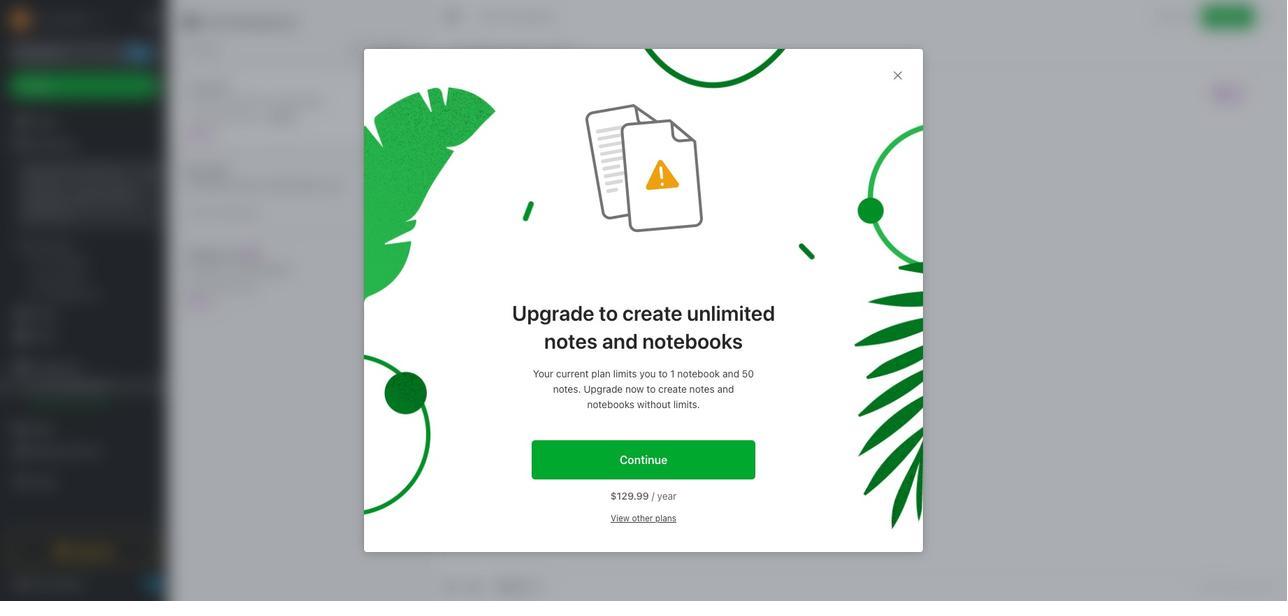 Task type: locate. For each thing, give the bounding box(es) containing it.
first notebook inside note list element
[[201, 14, 297, 30]]

the up notebook,
[[48, 183, 62, 194]]

1 vertical spatial now
[[626, 383, 644, 395]]

create down 1
[[659, 383, 687, 395]]

trash link
[[0, 470, 167, 493]]

first
[[494, 11, 513, 22], [201, 14, 230, 30]]

new inside popup button
[[31, 80, 51, 92]]

new notebook
[[46, 398, 110, 409]]

to up -
[[220, 248, 229, 260]]

notebook inside note window element
[[515, 11, 557, 22]]

0 horizontal spatial the
[[48, 183, 62, 194]]

13,
[[533, 43, 546, 55]]

0 horizontal spatial on
[[97, 183, 107, 194]]

1 vertical spatial on
[[97, 183, 107, 194]]

first
[[67, 167, 84, 178]]

soon
[[238, 95, 260, 107]]

0 horizontal spatial do
[[202, 80, 213, 92]]

upgrade button
[[8, 537, 159, 565]]

tree
[[0, 110, 168, 524]]

1 horizontal spatial you
[[1176, 11, 1192, 22]]

first notebook up '3 notes'
[[201, 14, 297, 30]]

shared with me link
[[0, 440, 167, 462]]

0 horizontal spatial do
[[186, 95, 199, 107]]

1 horizontal spatial first
[[494, 11, 513, 22]]

and down "notebook"
[[717, 383, 734, 395]]

home
[[31, 115, 57, 127]]

0 horizontal spatial now
[[201, 95, 220, 107]]

3 notes
[[185, 43, 218, 55]]

now down to-do list
[[201, 95, 220, 107]]

0 horizontal spatial big list
[[268, 112, 295, 123]]

the right 'for'
[[280, 95, 294, 107]]

on inside icon on a note, notebook, stack or tag to add it here.
[[97, 183, 107, 194]]

1 vertical spatial you
[[640, 368, 656, 380]]

upgrade inside the your current plan limits you to 1 notebook and 50 notes. upgrade now to create notes and notebooks without limits.
[[584, 383, 623, 395]]

ago
[[243, 112, 258, 123], [243, 207, 258, 218], [243, 280, 258, 290]]

0 vertical spatial upgrade
[[512, 301, 595, 325]]

eat right -
[[233, 262, 248, 274]]

big inside button
[[498, 581, 512, 592]]

None search field
[[18, 41, 150, 66]]

wonderful notes tablethings to do
[[186, 179, 343, 190]]

first inside button
[[494, 11, 513, 22]]

1 vertical spatial a few minutes ago
[[186, 207, 258, 218]]

things
[[186, 248, 217, 260]]

trash
[[31, 476, 56, 488]]

1 vertical spatial and
[[723, 368, 740, 380]]

0 vertical spatial the
[[280, 95, 294, 107]]

0 vertical spatial notes
[[48, 240, 73, 251]]

1 minutes from the top
[[209, 112, 241, 123]]

notes down "notebook"
[[690, 383, 715, 395]]

things to do
[[186, 248, 244, 260]]

few up 1/2
[[193, 280, 207, 290]]

0 horizontal spatial notebooks
[[587, 398, 635, 410]]

on
[[498, 43, 509, 55], [97, 183, 107, 194]]

1 vertical spatial few
[[193, 207, 207, 218]]

you right limits at bottom left
[[640, 368, 656, 380]]

1/2
[[201, 296, 213, 306]]

you inside note window element
[[1176, 11, 1192, 22]]

shortcut
[[86, 167, 123, 178]]

ago down 'soon'
[[243, 112, 258, 123]]

now down limits at bottom left
[[626, 383, 644, 395]]

big list right add tag icon
[[498, 581, 527, 592]]

a few minutes ago down -
[[186, 280, 258, 290]]

first notebook
[[494, 11, 557, 22], [201, 14, 297, 30]]

notebook
[[515, 11, 557, 22], [234, 14, 297, 30], [68, 398, 110, 409]]

notes right 3
[[193, 43, 218, 55]]

ago down wonderful notes tablethings to do
[[243, 207, 258, 218]]

1 horizontal spatial list
[[283, 112, 295, 123]]

2 horizontal spatial notebook
[[515, 11, 557, 22]]

notes right recent
[[48, 240, 73, 251]]

first notebook button
[[477, 7, 562, 27]]

1 horizontal spatial the
[[280, 95, 294, 107]]

few up 2/3 on the top left of the page
[[193, 112, 207, 123]]

0 vertical spatial minutes
[[209, 112, 241, 123]]

big right add tag icon
[[498, 581, 512, 592]]

notes link
[[0, 303, 167, 325]]

1 horizontal spatial do
[[232, 248, 244, 260]]

3 ago from the top
[[243, 280, 258, 290]]

new inside button
[[46, 398, 65, 409]]

1 horizontal spatial big list
[[498, 581, 527, 592]]

notebooks down plan at the left bottom of page
[[587, 398, 635, 410]]

1 vertical spatial the
[[48, 183, 62, 194]]

you right 'only'
[[1176, 11, 1192, 22]]

0 vertical spatial now
[[201, 95, 220, 107]]

a down things
[[186, 280, 191, 290]]

1 horizontal spatial big
[[498, 581, 512, 592]]

new up "tags"
[[46, 398, 65, 409]]

0 horizontal spatial first notebook
[[201, 14, 297, 30]]

Search text field
[[18, 41, 150, 66]]

1 vertical spatial list
[[283, 112, 295, 123]]

0 vertical spatial and
[[602, 329, 638, 353]]

2 vertical spatial do
[[232, 248, 244, 260]]

to right tablethings
[[320, 179, 329, 190]]

2/3
[[201, 128, 214, 139]]

2 vertical spatial upgrade
[[72, 545, 114, 557]]

1 vertical spatial big
[[498, 581, 512, 592]]

the
[[280, 95, 294, 107], [48, 183, 62, 194]]

0 vertical spatial list
[[216, 80, 230, 92]]

a inside icon on a note, notebook, stack or tag to add it here.
[[110, 183, 115, 194]]

notebooks up "notebook"
[[643, 329, 743, 353]]

1 horizontal spatial notebook
[[234, 14, 297, 30]]

upgrade down trash link
[[72, 545, 114, 557]]

to up without
[[647, 383, 656, 395]]

a down to-
[[186, 112, 191, 123]]

do left 'soon'
[[222, 95, 235, 107]]

1 vertical spatial big list
[[498, 581, 527, 592]]

upgrade inside upgrade to create unlimited notes and notebooks
[[512, 301, 595, 325]]

to
[[320, 179, 329, 190], [123, 196, 131, 207], [220, 248, 229, 260], [599, 301, 618, 325], [659, 368, 668, 380], [647, 383, 656, 395]]

2 vertical spatial minutes
[[209, 280, 241, 290]]

eat
[[186, 262, 200, 274], [233, 262, 248, 274]]

0 vertical spatial a few minutes ago
[[186, 112, 258, 123]]

create
[[623, 301, 683, 325], [659, 383, 687, 395]]

minutes up 2/3 on the top left of the page
[[209, 112, 241, 123]]

do down to-
[[186, 95, 199, 107]]

2 horizontal spatial do
[[331, 179, 343, 190]]

big list inside note list element
[[268, 112, 295, 123]]

me
[[87, 445, 101, 457]]

1 horizontal spatial on
[[498, 43, 509, 55]]

Note Editor text field
[[434, 67, 1288, 572]]

create up 1
[[623, 301, 683, 325]]

notes up tasks
[[31, 308, 57, 320]]

a few minutes ago up 2/3 on the top left of the page
[[186, 112, 258, 123]]

do down '3 notes'
[[202, 80, 213, 92]]

0 horizontal spatial eat
[[186, 262, 200, 274]]

eat down things
[[186, 262, 200, 274]]

first notebook inside button
[[494, 11, 557, 22]]

2 eat from the left
[[233, 262, 248, 274]]

notes up current
[[544, 329, 598, 353]]

big inside note list element
[[268, 112, 281, 123]]

-
[[226, 262, 231, 274]]

1 horizontal spatial first notebook
[[494, 11, 557, 22]]

0 vertical spatial on
[[498, 43, 509, 55]]

changes
[[1213, 582, 1249, 593]]

year
[[657, 490, 677, 502]]

list right to-
[[216, 80, 230, 92]]

it
[[44, 208, 49, 219]]

2 horizontal spatial list
[[514, 581, 527, 592]]

tree containing home
[[0, 110, 168, 524]]

notebooks
[[643, 329, 743, 353], [587, 398, 635, 410]]

big down 'for'
[[268, 112, 281, 123]]

continue button
[[532, 440, 756, 479]]

a few minutes ago
[[186, 112, 258, 123], [186, 207, 258, 218], [186, 280, 258, 290]]

and left 50
[[723, 368, 740, 380]]

on inside note window element
[[498, 43, 509, 55]]

icon on a note, notebook, stack or tag to add it here.
[[25, 183, 139, 219]]

0 vertical spatial notebooks
[[643, 329, 743, 353]]

0 vertical spatial you
[[1176, 11, 1192, 22]]

1 horizontal spatial notebooks
[[643, 329, 743, 353]]

notes up the wonderful
[[202, 164, 228, 176]]

and up limits at bottom left
[[602, 329, 638, 353]]

upgrade
[[512, 301, 595, 325], [584, 383, 623, 395], [72, 545, 114, 557]]

group
[[0, 154, 167, 308]]

$129.99 / year
[[611, 490, 677, 502]]

minutes down -
[[209, 280, 241, 290]]

0 horizontal spatial notebook
[[68, 398, 110, 409]]

upgrade up your
[[512, 301, 595, 325]]

0 horizontal spatial you
[[640, 368, 656, 380]]

only
[[1155, 11, 1174, 22]]

1 vertical spatial upgrade
[[584, 383, 623, 395]]

2 ago from the top
[[243, 207, 258, 218]]

notes right the wonderful
[[235, 179, 261, 190]]

view other plans
[[611, 513, 677, 524]]

1 horizontal spatial eat
[[233, 262, 248, 274]]

1 horizontal spatial do
[[222, 95, 235, 107]]

0 vertical spatial do
[[202, 80, 213, 92]]

list right add tag icon
[[514, 581, 527, 592]]

2 vertical spatial a few minutes ago
[[186, 280, 258, 290]]

a few minutes ago down the wonderful
[[186, 207, 258, 218]]

on left dec
[[498, 43, 509, 55]]

2 vertical spatial list
[[514, 581, 527, 592]]

notebook for new notebook button on the bottom left of the page
[[68, 398, 110, 409]]

add your first shortcut
[[25, 167, 123, 178]]

notes inside the your current plan limits you to 1 notebook and 50 notes. upgrade now to create notes and notebooks without limits.
[[690, 383, 715, 395]]

shared
[[31, 445, 63, 457]]

0 horizontal spatial big
[[268, 112, 281, 123]]

upgrade down plan at the left bottom of page
[[584, 383, 623, 395]]

few
[[193, 112, 207, 123], [193, 207, 207, 218], [193, 280, 207, 290]]

0 vertical spatial big list
[[268, 112, 295, 123]]

0 horizontal spatial list
[[216, 80, 230, 92]]

0 vertical spatial ago
[[243, 112, 258, 123]]

1 horizontal spatial now
[[626, 383, 644, 395]]

upgrade for upgrade to create unlimited notes and notebooks
[[512, 301, 595, 325]]

to down note,
[[123, 196, 131, 207]]

your current plan limits you to 1 notebook and 50 notes. upgrade now to create notes and notebooks without limits.
[[533, 368, 754, 410]]

new up home
[[31, 80, 51, 92]]

notebook inside group
[[68, 398, 110, 409]]

tag
[[107, 196, 120, 207]]

1 vertical spatial minutes
[[209, 207, 241, 218]]

1 vertical spatial new
[[46, 398, 65, 409]]

1 vertical spatial create
[[659, 383, 687, 395]]

the inside note list element
[[280, 95, 294, 107]]

and inside upgrade to create unlimited notes and notebooks
[[602, 329, 638, 353]]

2 vertical spatial ago
[[243, 280, 258, 290]]

first up '3 notes'
[[201, 14, 230, 30]]

big list
[[268, 112, 295, 123], [498, 581, 527, 592]]

big list down 'for'
[[268, 112, 295, 123]]

new for new notebook
[[46, 398, 65, 409]]

1 vertical spatial ago
[[243, 207, 258, 218]]

breakfast
[[250, 262, 293, 274]]

big
[[268, 112, 281, 123], [498, 581, 512, 592]]

2 few from the top
[[193, 207, 207, 218]]

saved
[[1251, 582, 1276, 593]]

on up "or"
[[97, 183, 107, 194]]

do
[[186, 95, 199, 107], [222, 95, 235, 107]]

you inside the your current plan limits you to 1 notebook and 50 notes. upgrade now to create notes and notebooks without limits.
[[640, 368, 656, 380]]

0 horizontal spatial first
[[201, 14, 230, 30]]

ago down eat food - eat breakfast
[[243, 280, 258, 290]]

1 vertical spatial notebooks
[[587, 398, 635, 410]]

0 vertical spatial big
[[268, 112, 281, 123]]

a up tag
[[110, 183, 115, 194]]

do up eat food - eat breakfast
[[232, 248, 244, 260]]

big list inside button
[[498, 581, 527, 592]]

notes inside upgrade to create unlimited notes and notebooks
[[544, 329, 598, 353]]

settings image
[[143, 11, 159, 28]]

plan
[[592, 368, 611, 380]]

expand notebooks image
[[3, 361, 15, 373]]

2 a few minutes ago from the top
[[186, 207, 258, 218]]

0 vertical spatial create
[[623, 301, 683, 325]]

first notebook up dec
[[494, 11, 557, 22]]

few down the wonderful
[[193, 207, 207, 218]]

1 a few minutes ago from the top
[[186, 112, 258, 123]]

first up last edited on dec 13, 2023
[[494, 11, 513, 22]]

list down do now do soon for the future at the top of page
[[283, 112, 295, 123]]

do
[[202, 80, 213, 92], [331, 179, 343, 190], [232, 248, 244, 260]]

do right tablethings
[[331, 179, 343, 190]]

0 vertical spatial new
[[31, 80, 51, 92]]

cell
[[0, 378, 167, 395]]

without
[[637, 398, 671, 410]]

minutes down the wonderful
[[209, 207, 241, 218]]

2 vertical spatial few
[[193, 280, 207, 290]]

0 vertical spatial few
[[193, 112, 207, 123]]

upgrade to create unlimited notes and notebooks
[[512, 301, 775, 353]]

to up plan at the left bottom of page
[[599, 301, 618, 325]]

3 minutes from the top
[[209, 280, 241, 290]]

with
[[65, 445, 84, 457]]

upgrade inside "popup button"
[[72, 545, 114, 557]]

list
[[216, 80, 230, 92], [283, 112, 295, 123], [514, 581, 527, 592]]

continue
[[620, 454, 668, 466]]



Task type: describe. For each thing, give the bounding box(es) containing it.
your
[[533, 368, 554, 380]]

first inside note list element
[[201, 14, 230, 30]]

wonderful
[[186, 179, 233, 190]]

now inside the your current plan limits you to 1 notebook and 50 notes. upgrade now to create notes and notebooks without limits.
[[626, 383, 644, 395]]

click
[[25, 183, 46, 194]]

new for new
[[31, 80, 51, 92]]

note list element
[[168, 0, 434, 601]]

new button
[[8, 73, 159, 99]]

tags
[[31, 423, 53, 434]]

future
[[297, 95, 324, 107]]

do now do soon for the future
[[186, 95, 324, 107]]

your
[[45, 167, 64, 178]]

list inside button
[[514, 581, 527, 592]]

my notes
[[186, 164, 228, 176]]

group containing add your first shortcut
[[0, 154, 167, 308]]

notebooks
[[31, 361, 80, 373]]

big list button
[[490, 577, 548, 597]]

create inside the your current plan limits you to 1 notebook and 50 notes. upgrade now to create notes and notebooks without limits.
[[659, 383, 687, 395]]

$129.99
[[611, 490, 649, 502]]

last edited on dec 13, 2023
[[445, 43, 572, 55]]

to inside upgrade to create unlimited notes and notebooks
[[599, 301, 618, 325]]

shortcuts button
[[0, 132, 167, 154]]

share button
[[1203, 6, 1254, 28]]

2 do from the left
[[222, 95, 235, 107]]

1
[[670, 368, 675, 380]]

notebooks inside the your current plan limits you to 1 notebook and 50 notes. upgrade now to create notes and notebooks without limits.
[[587, 398, 635, 410]]

icon
[[76, 183, 94, 194]]

2023
[[548, 43, 572, 55]]

add
[[25, 208, 41, 219]]

1 vertical spatial notes
[[31, 308, 57, 320]]

new notebook button
[[0, 395, 167, 412]]

home link
[[0, 110, 168, 132]]

click the
[[25, 183, 65, 194]]

2 minutes from the top
[[209, 207, 241, 218]]

create inside upgrade to create unlimited notes and notebooks
[[623, 301, 683, 325]]

recent notes
[[16, 240, 73, 251]]

new notebook group
[[0, 378, 167, 417]]

shared with me
[[31, 445, 101, 457]]

1 eat from the left
[[186, 262, 200, 274]]

stack
[[70, 196, 93, 207]]

to-do list
[[186, 80, 230, 92]]

or
[[96, 196, 104, 207]]

a down the wonderful
[[186, 207, 191, 218]]

recent
[[16, 240, 46, 251]]

shortcuts
[[31, 137, 75, 149]]

2 vertical spatial and
[[717, 383, 734, 395]]

view other plans button
[[611, 513, 677, 524]]

notebooks inside upgrade to create unlimited notes and notebooks
[[643, 329, 743, 353]]

notebook for first notebook button
[[515, 11, 557, 22]]

limits.
[[674, 398, 700, 410]]

tags button
[[0, 417, 167, 440]]

add a reminder image
[[442, 579, 459, 596]]

only you
[[1155, 11, 1192, 22]]

share
[[1215, 10, 1242, 22]]

1 do from the left
[[186, 95, 199, 107]]

food
[[203, 262, 224, 274]]

add tag image
[[466, 579, 483, 596]]

tasks
[[31, 330, 56, 342]]

to left 1
[[659, 368, 668, 380]]

other
[[632, 513, 653, 524]]

for
[[262, 95, 277, 107]]

expand tags image
[[3, 423, 15, 434]]

1 ago from the top
[[243, 112, 258, 123]]

limits
[[613, 368, 637, 380]]

notes for my
[[202, 164, 228, 176]]

dec
[[512, 43, 530, 55]]

notes for 3
[[193, 43, 218, 55]]

view
[[611, 513, 630, 524]]

notebooks link
[[0, 356, 167, 378]]

here.
[[52, 208, 73, 219]]

note window element
[[434, 0, 1288, 601]]

my
[[186, 164, 200, 176]]

notebook
[[678, 368, 720, 380]]

unlimited
[[687, 301, 775, 325]]

all changes saved
[[1200, 582, 1276, 593]]

eat food - eat breakfast
[[186, 262, 293, 274]]

tablethings
[[263, 179, 317, 190]]

current
[[556, 368, 589, 380]]

notebook,
[[25, 196, 68, 207]]

to-
[[186, 80, 202, 92]]

all
[[1200, 582, 1211, 593]]

note,
[[117, 183, 139, 194]]

edited
[[467, 43, 496, 55]]

1 vertical spatial do
[[331, 179, 343, 190]]

plans
[[655, 513, 677, 524]]

expand note image
[[444, 8, 461, 25]]

notes for wonderful
[[235, 179, 261, 190]]

notes.
[[553, 383, 581, 395]]

3 few from the top
[[193, 280, 207, 290]]

add
[[25, 167, 42, 178]]

/
[[652, 490, 655, 502]]

50
[[742, 368, 754, 380]]

1 few from the top
[[193, 112, 207, 123]]

to inside icon on a note, notebook, stack or tag to add it here.
[[123, 196, 131, 207]]

notebook inside note list element
[[234, 14, 297, 30]]

3
[[185, 43, 191, 55]]

upgrade for upgrade
[[72, 545, 114, 557]]

3 a few minutes ago from the top
[[186, 280, 258, 290]]

last
[[445, 43, 464, 55]]

now inside note list element
[[201, 95, 220, 107]]

tasks button
[[0, 325, 167, 347]]



Task type: vqa. For each thing, say whether or not it's contained in the screenshot.
by
no



